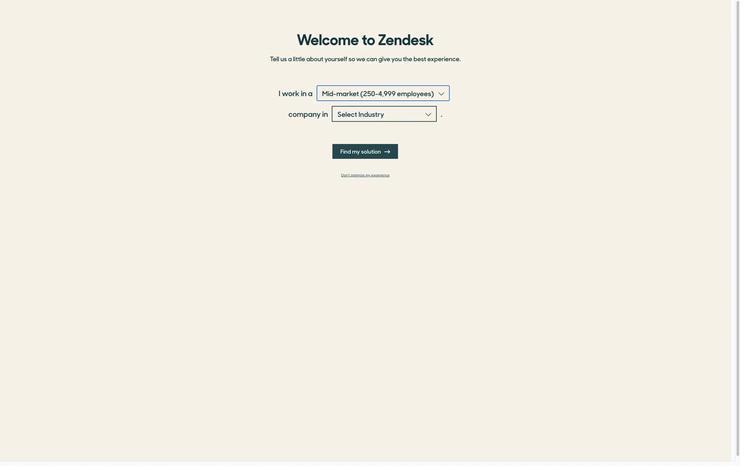 Task type: describe. For each thing, give the bounding box(es) containing it.
find     my solution button
[[332, 144, 398, 159]]

us
[[280, 54, 287, 63]]

welcome
[[297, 28, 359, 49]]

tell
[[270, 54, 279, 63]]

i
[[279, 88, 280, 98]]

best
[[414, 54, 426, 63]]

arrow right image
[[385, 149, 390, 155]]

i work in a
[[279, 88, 313, 98]]

to
[[362, 28, 375, 49]]

don't
[[341, 173, 350, 178]]

find
[[341, 148, 351, 155]]

experience
[[371, 173, 390, 178]]

little
[[293, 54, 305, 63]]

give
[[378, 54, 390, 63]]

don't optimize my experience link
[[266, 173, 464, 178]]

the
[[403, 54, 412, 63]]

my inside button
[[352, 148, 360, 155]]

1 vertical spatial in
[[322, 109, 328, 119]]

company
[[288, 109, 321, 119]]



Task type: vqa. For each thing, say whether or not it's contained in the screenshot.
Sell tour's tour
no



Task type: locate. For each thing, give the bounding box(es) containing it.
zendesk
[[378, 28, 434, 49]]

a right us
[[288, 54, 292, 63]]

solution
[[361, 148, 381, 155]]

in right work
[[301, 88, 307, 98]]

in
[[301, 88, 307, 98], [322, 109, 328, 119]]

1 horizontal spatial a
[[308, 88, 313, 98]]

tell us a little about yourself so we can give you the best experience.
[[270, 54, 461, 63]]

company in
[[288, 109, 328, 119]]

my right find
[[352, 148, 360, 155]]

0 vertical spatial a
[[288, 54, 292, 63]]

0 horizontal spatial a
[[288, 54, 292, 63]]

a right work
[[308, 88, 313, 98]]

optimize
[[351, 173, 365, 178]]

don't optimize my experience
[[341, 173, 390, 178]]

.
[[441, 109, 442, 119]]

0 horizontal spatial my
[[352, 148, 360, 155]]

1 vertical spatial my
[[366, 173, 370, 178]]

you
[[391, 54, 402, 63]]

work
[[282, 88, 299, 98]]

can
[[366, 54, 377, 63]]

0 horizontal spatial in
[[301, 88, 307, 98]]

0 vertical spatial my
[[352, 148, 360, 155]]

experience.
[[427, 54, 461, 63]]

so
[[349, 54, 355, 63]]

welcome to zendesk
[[297, 28, 434, 49]]

0 vertical spatial in
[[301, 88, 307, 98]]

1 horizontal spatial in
[[322, 109, 328, 119]]

a
[[288, 54, 292, 63], [308, 88, 313, 98]]

about
[[306, 54, 323, 63]]

my
[[352, 148, 360, 155], [366, 173, 370, 178]]

we
[[356, 54, 365, 63]]

find     my solution
[[341, 148, 382, 155]]

1 vertical spatial a
[[308, 88, 313, 98]]

my right optimize
[[366, 173, 370, 178]]

yourself
[[325, 54, 347, 63]]

1 horizontal spatial my
[[366, 173, 370, 178]]

in right company
[[322, 109, 328, 119]]



